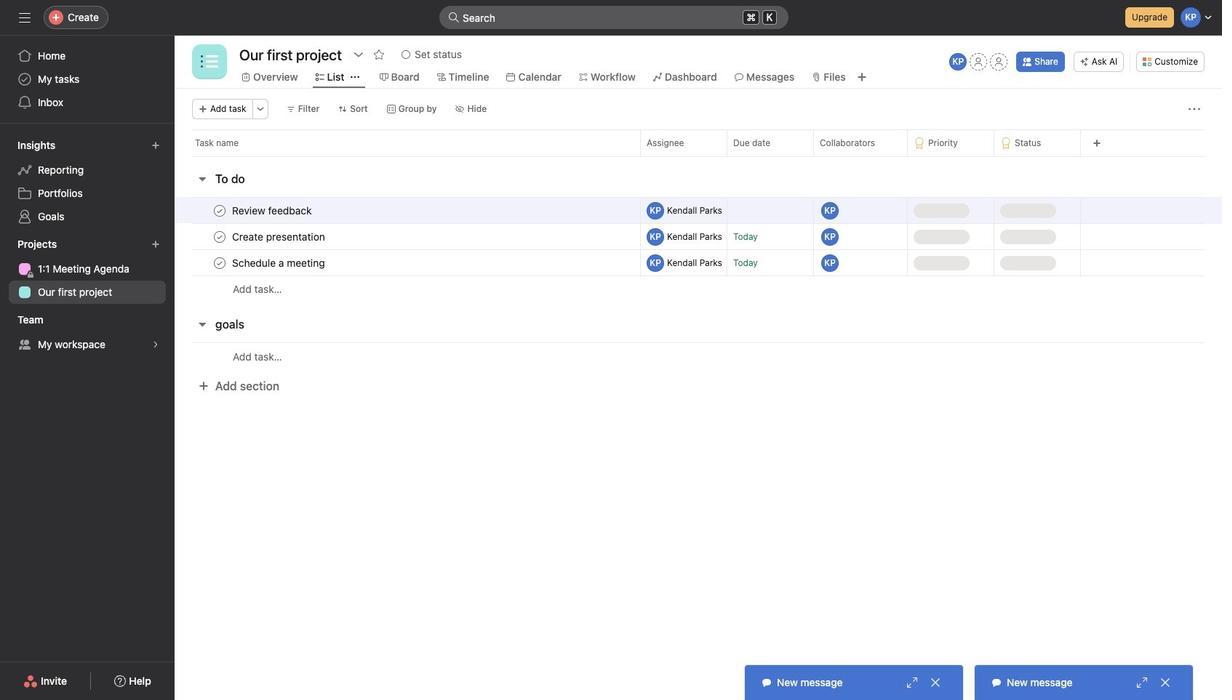 Task type: locate. For each thing, give the bounding box(es) containing it.
1 horizontal spatial expand new message image
[[1137, 678, 1148, 689]]

1 mark complete image from the top
[[211, 202, 229, 219]]

expand new message image left close image
[[907, 678, 918, 689]]

mark complete image inside create presentation "cell"
[[211, 228, 229, 246]]

mark complete image
[[211, 202, 229, 219], [211, 228, 229, 246]]

Task name text field
[[229, 203, 316, 218]]

prominent image
[[448, 12, 460, 23]]

add field image
[[1093, 139, 1102, 148]]

task name text field for schedule a meeting "cell"
[[229, 256, 329, 270]]

expand new message image
[[907, 678, 918, 689], [1137, 678, 1148, 689]]

expand new message image left close icon in the bottom right of the page
[[1137, 678, 1148, 689]]

1 vertical spatial mark complete checkbox
[[211, 254, 229, 272]]

task name text field inside schedule a meeting "cell"
[[229, 256, 329, 270]]

mark complete checkbox for task name text box in the schedule a meeting "cell"
[[211, 254, 229, 272]]

None field
[[440, 6, 789, 29]]

2 mark complete checkbox from the top
[[211, 254, 229, 272]]

0 vertical spatial mark complete checkbox
[[211, 228, 229, 246]]

mark complete image
[[211, 254, 229, 272]]

expand new message image for close image
[[907, 678, 918, 689]]

review feedback cell
[[175, 197, 640, 224]]

1 vertical spatial task name text field
[[229, 256, 329, 270]]

mark complete image inside review feedback cell
[[211, 202, 229, 219]]

Task name text field
[[229, 230, 330, 244], [229, 256, 329, 270]]

0 horizontal spatial more actions image
[[256, 105, 265, 114]]

row
[[175, 130, 1223, 156], [192, 156, 1205, 157], [175, 196, 1223, 225], [175, 222, 1223, 251], [175, 249, 1223, 278], [175, 276, 1223, 303], [175, 343, 1223, 370]]

None text field
[[236, 41, 346, 68]]

2 task name text field from the top
[[229, 256, 329, 270]]

mark complete checkbox inside schedule a meeting "cell"
[[211, 254, 229, 272]]

1 vertical spatial mark complete image
[[211, 228, 229, 246]]

task name text field for create presentation "cell"
[[229, 230, 330, 244]]

0 horizontal spatial expand new message image
[[907, 678, 918, 689]]

mark complete image for task name text field
[[211, 202, 229, 219]]

manage project members image
[[950, 53, 967, 71]]

create presentation cell
[[175, 223, 640, 250]]

task name text field inside create presentation "cell"
[[229, 230, 330, 244]]

add tab image
[[856, 71, 868, 83]]

0 vertical spatial task name text field
[[229, 230, 330, 244]]

Mark complete checkbox
[[211, 228, 229, 246], [211, 254, 229, 272]]

see details, my workspace image
[[151, 341, 160, 349]]

show options image
[[353, 49, 365, 60]]

2 mark complete image from the top
[[211, 228, 229, 246]]

Search tasks, projects, and more text field
[[440, 6, 789, 29]]

mark complete checkbox up mark complete icon
[[211, 228, 229, 246]]

2 expand new message image from the left
[[1137, 678, 1148, 689]]

1 mark complete checkbox from the top
[[211, 228, 229, 246]]

projects element
[[0, 231, 175, 307]]

mark complete checkbox down mark complete checkbox
[[211, 254, 229, 272]]

0 vertical spatial mark complete image
[[211, 202, 229, 219]]

add to starred image
[[373, 49, 385, 60]]

1 task name text field from the top
[[229, 230, 330, 244]]

teams element
[[0, 307, 175, 360]]

mark complete checkbox inside create presentation "cell"
[[211, 228, 229, 246]]

1 expand new message image from the left
[[907, 678, 918, 689]]

new project or portfolio image
[[151, 240, 160, 249]]

more actions image
[[1189, 103, 1201, 115], [256, 105, 265, 114]]

1 horizontal spatial more actions image
[[1189, 103, 1201, 115]]



Task type: vqa. For each thing, say whether or not it's contained in the screenshot.
the bottommost List Item
no



Task type: describe. For each thing, give the bounding box(es) containing it.
schedule a meeting cell
[[175, 250, 640, 277]]

mark complete checkbox for task name text box inside the create presentation "cell"
[[211, 228, 229, 246]]

new insights image
[[151, 141, 160, 150]]

add collaborators image
[[886, 205, 897, 217]]

collapse task list for this group image
[[197, 319, 208, 330]]

collapse task list for this group image
[[197, 173, 208, 185]]

header to do tree grid
[[175, 196, 1223, 303]]

close image
[[930, 678, 942, 689]]

Mark complete checkbox
[[211, 202, 229, 219]]

add collaborators image
[[886, 231, 897, 243]]

list image
[[201, 53, 218, 71]]

global element
[[0, 36, 175, 123]]

tab actions image
[[350, 73, 359, 82]]

hide sidebar image
[[19, 12, 31, 23]]

expand new message image for close icon in the bottom right of the page
[[1137, 678, 1148, 689]]

mark complete image for task name text box inside the create presentation "cell"
[[211, 228, 229, 246]]

close image
[[1160, 678, 1172, 689]]

insights element
[[0, 132, 175, 231]]



